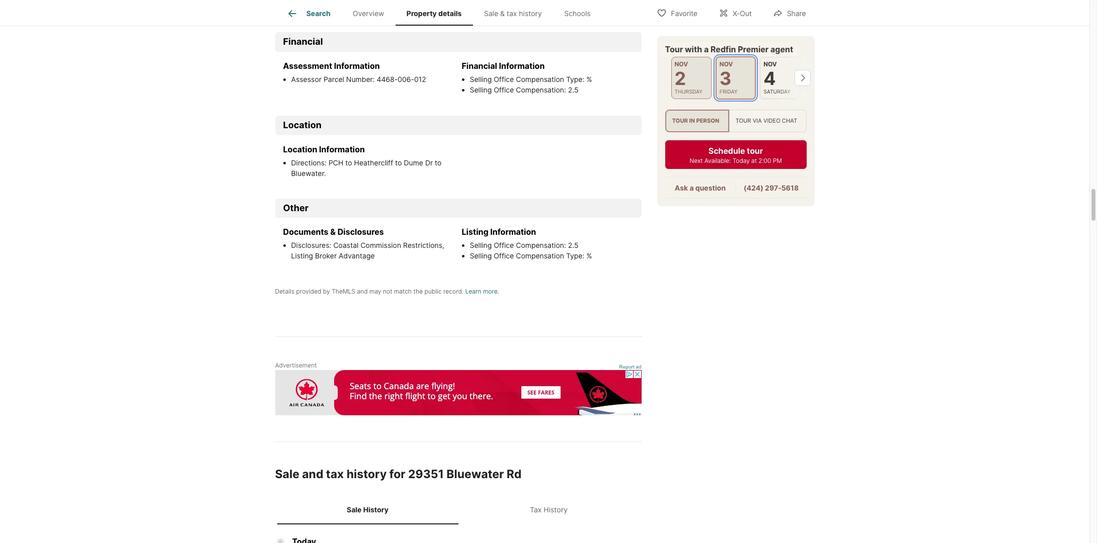 Task type: describe. For each thing, give the bounding box(es) containing it.
report ad button
[[619, 365, 641, 372]]

tour in person
[[672, 117, 719, 125]]

2.5 inside the financial information selling office compensation type: % selling office compensation: 2.5
[[568, 86, 578, 94]]

parcel
[[324, 75, 344, 84]]

1 horizontal spatial and
[[357, 288, 368, 296]]

condition:
[[322, 3, 356, 11]]

4 selling from the top
[[470, 252, 492, 260]]

compensation: inside the financial information selling office compensation type: % selling office compensation: 2.5
[[516, 86, 566, 94]]

directions:
[[291, 159, 329, 167]]

2
[[675, 67, 686, 90]]

available:
[[705, 157, 731, 165]]

overview tab
[[342, 2, 395, 26]]

person
[[696, 117, 719, 125]]

x-out button
[[710, 2, 760, 23]]

297-
[[765, 184, 782, 192]]

question
[[695, 184, 726, 192]]

match
[[394, 288, 412, 296]]

number:
[[346, 75, 375, 84]]

report ad
[[619, 365, 641, 370]]

1 to from the left
[[345, 159, 352, 167]]

share
[[787, 9, 806, 17]]

more.
[[483, 288, 499, 296]]

share button
[[764, 2, 815, 23]]

updated/remodeled
[[358, 3, 427, 11]]

tab list containing sale history
[[275, 496, 641, 525]]

ad
[[636, 365, 641, 370]]

(424) 297-5618 link
[[744, 184, 799, 192]]

tour with a redfin premier agent
[[665, 44, 793, 54]]

nov 4 saturday
[[764, 60, 791, 95]]

pm
[[773, 157, 782, 165]]

dr
[[425, 159, 433, 167]]

nov 2 thursday
[[675, 60, 703, 95]]

broker
[[315, 252, 337, 260]]

information for listing
[[490, 227, 536, 237]]

disclosures:
[[291, 241, 333, 250]]

1 vertical spatial a
[[690, 184, 694, 192]]

pch to heathercliff to dume dr to bluewater.
[[291, 159, 442, 178]]

3 to from the left
[[435, 159, 442, 167]]

type: inside the financial information selling office compensation type: % selling office compensation: 2.5
[[566, 75, 585, 84]]

tax
[[530, 506, 542, 515]]

dume
[[404, 159, 423, 167]]

overview
[[353, 9, 384, 18]]

tax for and
[[326, 468, 344, 482]]

assessor
[[291, 75, 322, 84]]

heathercliff
[[354, 159, 393, 167]]

29351
[[408, 468, 444, 482]]

today
[[733, 157, 750, 165]]

advertisement
[[275, 362, 317, 370]]

3
[[720, 67, 732, 90]]

nov 3 friday
[[720, 60, 738, 95]]

tour for tour in person
[[672, 117, 688, 125]]

compensation inside the financial information selling office compensation type: % selling office compensation: 2.5
[[516, 75, 564, 84]]

location for location information
[[283, 144, 317, 154]]

listing inside coastal commission restrictions, listing broker advantage
[[291, 252, 313, 260]]

sale & tax history
[[484, 9, 542, 18]]

location information
[[283, 144, 365, 154]]

assessment
[[283, 61, 332, 71]]

tour via video chat
[[736, 117, 797, 125]]

details provided by themls and may not match the public record. learn more.
[[275, 288, 499, 296]]

redfin
[[711, 44, 736, 54]]

tour for tour via video chat
[[736, 117, 751, 125]]

2.5 inside listing information selling office compensation: 2.5 selling office compensation type: %
[[568, 241, 578, 250]]

for
[[389, 468, 405, 482]]

via
[[753, 117, 762, 125]]

property details tab
[[395, 2, 473, 26]]

sale history tab
[[277, 498, 458, 523]]

at
[[751, 157, 757, 165]]

ask a question link
[[675, 184, 726, 192]]

2:00
[[759, 157, 771, 165]]

video
[[763, 117, 780, 125]]

1 vertical spatial and
[[302, 468, 323, 482]]

006-
[[398, 75, 414, 84]]

advantage
[[339, 252, 375, 260]]

details
[[438, 9, 462, 18]]

012
[[414, 75, 426, 84]]

details
[[275, 288, 295, 296]]

by
[[323, 288, 330, 296]]

chat
[[782, 117, 797, 125]]

list box containing tour in person
[[665, 110, 807, 132]]

listing inside listing information selling office compensation: 2.5 selling office compensation type: %
[[462, 227, 488, 237]]



Task type: vqa. For each thing, say whether or not it's contained in the screenshot.
topmost TYPE:
yes



Task type: locate. For each thing, give the bounding box(es) containing it.
history inside tab
[[544, 506, 568, 515]]

tax history tab
[[458, 498, 639, 523]]

0 horizontal spatial financial
[[283, 36, 323, 47]]

tour for tour with a redfin premier agent
[[665, 44, 683, 54]]

& inside tab
[[500, 9, 505, 18]]

tax history
[[530, 506, 568, 515]]

1 vertical spatial tax
[[326, 468, 344, 482]]

financial inside the financial information selling office compensation type: % selling office compensation: 2.5
[[462, 61, 497, 71]]

tax
[[507, 9, 517, 18], [326, 468, 344, 482]]

history for and
[[347, 468, 387, 482]]

location up location information
[[283, 120, 322, 131]]

1 vertical spatial history
[[347, 468, 387, 482]]

(424)
[[744, 184, 763, 192]]

pch
[[329, 159, 343, 167]]

compensation:
[[516, 86, 566, 94], [516, 241, 566, 250]]

location up directions:
[[283, 144, 317, 154]]

tax for &
[[507, 9, 517, 18]]

0 horizontal spatial and
[[302, 468, 323, 482]]

restrictions,
[[403, 241, 444, 250]]

schools tab
[[553, 2, 602, 26]]

1 horizontal spatial history
[[519, 9, 542, 18]]

favorite button
[[648, 2, 706, 23]]

1 vertical spatial compensation
[[516, 252, 564, 260]]

property details
[[407, 9, 462, 18]]

tour
[[665, 44, 683, 54], [672, 117, 688, 125], [736, 117, 751, 125]]

learn
[[465, 288, 481, 296]]

1 horizontal spatial listing
[[462, 227, 488, 237]]

thursday
[[675, 89, 703, 95]]

nov down with
[[675, 60, 688, 68]]

schools
[[564, 9, 591, 18]]

2 horizontal spatial nov
[[764, 60, 777, 68]]

information for assessment
[[334, 61, 380, 71]]

financial information selling office compensation type: % selling office compensation: 2.5
[[462, 61, 592, 94]]

0 vertical spatial &
[[500, 9, 505, 18]]

1 horizontal spatial a
[[704, 44, 709, 54]]

in
[[689, 117, 695, 125]]

1 vertical spatial tab list
[[275, 496, 641, 525]]

property for property condition: updated/remodeled
[[291, 3, 320, 11]]

0 vertical spatial %
[[586, 75, 592, 84]]

other
[[283, 203, 309, 213]]

commission
[[361, 241, 401, 250]]

list box
[[665, 110, 807, 132]]

property left details on the left of the page
[[407, 9, 437, 18]]

tour left with
[[665, 44, 683, 54]]

1 vertical spatial compensation:
[[516, 241, 566, 250]]

2 compensation from the top
[[516, 252, 564, 260]]

5618
[[782, 184, 799, 192]]

2 nov from the left
[[720, 60, 733, 68]]

0 vertical spatial sale
[[484, 9, 498, 18]]

next
[[690, 157, 703, 165]]

0 vertical spatial listing
[[462, 227, 488, 237]]

documents & disclosures
[[283, 227, 384, 237]]

1 horizontal spatial tax
[[507, 9, 517, 18]]

history left "schools"
[[519, 9, 542, 18]]

property left condition:
[[291, 3, 320, 11]]

search
[[306, 9, 331, 18]]

(424) 297-5618
[[744, 184, 799, 192]]

nov for 3
[[720, 60, 733, 68]]

with
[[685, 44, 702, 54]]

1 horizontal spatial history
[[544, 506, 568, 515]]

record.
[[443, 288, 464, 296]]

information
[[334, 61, 380, 71], [499, 61, 545, 71], [319, 144, 365, 154], [490, 227, 536, 237]]

0 horizontal spatial sale
[[275, 468, 299, 482]]

history inside sale & tax history tab
[[519, 9, 542, 18]]

schedule tour next available: today at 2:00 pm
[[690, 146, 782, 165]]

1 vertical spatial financial
[[462, 61, 497, 71]]

nov down agent at the top of the page
[[764, 60, 777, 68]]

documents
[[283, 227, 328, 237]]

x-out
[[733, 9, 752, 17]]

history
[[519, 9, 542, 18], [347, 468, 387, 482]]

1 horizontal spatial nov
[[720, 60, 733, 68]]

2 history from the left
[[544, 506, 568, 515]]

tour
[[747, 146, 763, 156]]

0 horizontal spatial listing
[[291, 252, 313, 260]]

0 horizontal spatial &
[[330, 227, 336, 237]]

tour left "via" at the top right of page
[[736, 117, 751, 125]]

0 horizontal spatial nov
[[675, 60, 688, 68]]

bluewater
[[447, 468, 504, 482]]

0 vertical spatial compensation:
[[516, 86, 566, 94]]

sale and tax history for 29351 bluewater rd
[[275, 468, 522, 482]]

a right the ask
[[690, 184, 694, 192]]

4468-
[[377, 75, 398, 84]]

information inside the financial information selling office compensation type: % selling office compensation: 2.5
[[499, 61, 545, 71]]

1 vertical spatial listing
[[291, 252, 313, 260]]

& for sale
[[500, 9, 505, 18]]

sale
[[484, 9, 498, 18], [275, 468, 299, 482], [347, 506, 362, 515]]

1 vertical spatial location
[[283, 144, 317, 154]]

coastal commission restrictions, listing broker advantage
[[291, 241, 444, 260]]

sale & tax history tab
[[473, 2, 553, 26]]

tab list containing search
[[275, 0, 610, 26]]

property
[[291, 3, 320, 11], [407, 9, 437, 18]]

1 vertical spatial &
[[330, 227, 336, 237]]

x-
[[733, 9, 740, 17]]

property inside tab
[[407, 9, 437, 18]]

report
[[619, 365, 634, 370]]

financial for financial information selling office compensation type: % selling office compensation: 2.5
[[462, 61, 497, 71]]

2 office from the top
[[494, 86, 514, 94]]

0 vertical spatial financial
[[283, 36, 323, 47]]

compensation: inside listing information selling office compensation: 2.5 selling office compensation type: %
[[516, 241, 566, 250]]

2 selling from the top
[[470, 86, 492, 94]]

2 vertical spatial sale
[[347, 506, 362, 515]]

2.5
[[568, 86, 578, 94], [568, 241, 578, 250]]

4
[[764, 67, 776, 90]]

1 type: from the top
[[566, 75, 585, 84]]

disclosures
[[338, 227, 384, 237]]

0 vertical spatial 2.5
[[568, 86, 578, 94]]

bluewater.
[[291, 169, 326, 178]]

ad region
[[275, 371, 641, 416]]

% inside listing information selling office compensation: 2.5 selling office compensation type: %
[[586, 252, 592, 260]]

%
[[586, 75, 592, 84], [586, 252, 592, 260]]

2 compensation: from the top
[[516, 241, 566, 250]]

2 to from the left
[[395, 159, 402, 167]]

tour left in
[[672, 117, 688, 125]]

public
[[425, 288, 442, 296]]

0 vertical spatial compensation
[[516, 75, 564, 84]]

2 2.5 from the top
[[568, 241, 578, 250]]

compensation
[[516, 75, 564, 84], [516, 252, 564, 260]]

coastal
[[333, 241, 359, 250]]

to
[[345, 159, 352, 167], [395, 159, 402, 167], [435, 159, 442, 167]]

1 compensation: from the top
[[516, 86, 566, 94]]

0 horizontal spatial property
[[291, 3, 320, 11]]

rd
[[507, 468, 522, 482]]

nov for 4
[[764, 60, 777, 68]]

next image
[[794, 70, 811, 86]]

2 % from the top
[[586, 252, 592, 260]]

nov for 2
[[675, 60, 688, 68]]

listing
[[462, 227, 488, 237], [291, 252, 313, 260]]

financial for financial
[[283, 36, 323, 47]]

1 2.5 from the top
[[568, 86, 578, 94]]

search link
[[286, 8, 331, 20]]

0 vertical spatial history
[[519, 9, 542, 18]]

1 horizontal spatial property
[[407, 9, 437, 18]]

provided
[[296, 288, 321, 296]]

0 horizontal spatial to
[[345, 159, 352, 167]]

agent
[[771, 44, 793, 54]]

0 vertical spatial tab list
[[275, 0, 610, 26]]

1 nov from the left
[[675, 60, 688, 68]]

to right "dr" on the top left of page
[[435, 159, 442, 167]]

1 vertical spatial type:
[[566, 252, 585, 260]]

1 horizontal spatial financial
[[462, 61, 497, 71]]

1 horizontal spatial sale
[[347, 506, 362, 515]]

schedule
[[709, 146, 745, 156]]

2 horizontal spatial sale
[[484, 9, 498, 18]]

favorite
[[671, 9, 698, 17]]

not
[[383, 288, 392, 296]]

1 vertical spatial %
[[586, 252, 592, 260]]

None button
[[716, 56, 756, 100], [671, 57, 712, 99], [760, 57, 800, 99], [716, 56, 756, 100], [671, 57, 712, 99], [760, 57, 800, 99]]

1 horizontal spatial to
[[395, 159, 402, 167]]

0 horizontal spatial history
[[363, 506, 389, 515]]

0 horizontal spatial history
[[347, 468, 387, 482]]

nov inside nov 3 friday
[[720, 60, 733, 68]]

a right with
[[704, 44, 709, 54]]

premier
[[738, 44, 769, 54]]

nov down tour with a redfin premier agent on the right of the page
[[720, 60, 733, 68]]

information for financial
[[499, 61, 545, 71]]

1 history from the left
[[363, 506, 389, 515]]

ask a question
[[675, 184, 726, 192]]

1 horizontal spatial &
[[500, 9, 505, 18]]

compensation inside listing information selling office compensation: 2.5 selling office compensation type: %
[[516, 252, 564, 260]]

sale for sale and tax history for 29351 bluewater rd
[[275, 468, 299, 482]]

history
[[363, 506, 389, 515], [544, 506, 568, 515]]

0 vertical spatial a
[[704, 44, 709, 54]]

nov inside the nov 2 thursday
[[675, 60, 688, 68]]

4 office from the top
[[494, 252, 514, 260]]

property for property details
[[407, 9, 437, 18]]

tax inside tab
[[507, 9, 517, 18]]

2 tab list from the top
[[275, 496, 641, 525]]

3 selling from the top
[[470, 241, 492, 250]]

tab list
[[275, 0, 610, 26], [275, 496, 641, 525]]

history right tax
[[544, 506, 568, 515]]

1 office from the top
[[494, 75, 514, 84]]

0 horizontal spatial tax
[[326, 468, 344, 482]]

1 % from the top
[[586, 75, 592, 84]]

2 location from the top
[[283, 144, 317, 154]]

saturday
[[764, 89, 791, 95]]

nov
[[675, 60, 688, 68], [720, 60, 733, 68], [764, 60, 777, 68]]

&
[[500, 9, 505, 18], [330, 227, 336, 237]]

% inside the financial information selling office compensation type: % selling office compensation: 2.5
[[586, 75, 592, 84]]

friday
[[720, 89, 738, 95]]

1 vertical spatial sale
[[275, 468, 299, 482]]

property condition: updated/remodeled
[[291, 3, 427, 11]]

1 vertical spatial 2.5
[[568, 241, 578, 250]]

3 office from the top
[[494, 241, 514, 250]]

2 horizontal spatial to
[[435, 159, 442, 167]]

0 vertical spatial tax
[[507, 9, 517, 18]]

0 vertical spatial and
[[357, 288, 368, 296]]

history for tax history
[[544, 506, 568, 515]]

history down sale and tax history for 29351 bluewater rd
[[363, 506, 389, 515]]

1 location from the top
[[283, 120, 322, 131]]

1 compensation from the top
[[516, 75, 564, 84]]

information for location
[[319, 144, 365, 154]]

assessment information assessor parcel number: 4468-006-012
[[283, 61, 426, 84]]

3 nov from the left
[[764, 60, 777, 68]]

2 type: from the top
[[566, 252, 585, 260]]

to left "dume"
[[395, 159, 402, 167]]

& for documents
[[330, 227, 336, 237]]

type:
[[566, 75, 585, 84], [566, 252, 585, 260]]

sale for sale history
[[347, 506, 362, 515]]

to right pch
[[345, 159, 352, 167]]

history for &
[[519, 9, 542, 18]]

nov inside nov 4 saturday
[[764, 60, 777, 68]]

0 vertical spatial location
[[283, 120, 322, 131]]

0 horizontal spatial a
[[690, 184, 694, 192]]

information inside listing information selling office compensation: 2.5 selling office compensation type: %
[[490, 227, 536, 237]]

financial
[[283, 36, 323, 47], [462, 61, 497, 71]]

sale for sale & tax history
[[484, 9, 498, 18]]

history left for
[[347, 468, 387, 482]]

1 tab list from the top
[[275, 0, 610, 26]]

a
[[704, 44, 709, 54], [690, 184, 694, 192]]

themls
[[332, 288, 355, 296]]

sale history
[[347, 506, 389, 515]]

history inside tab
[[363, 506, 389, 515]]

information inside assessment information assessor parcel number: 4468-006-012
[[334, 61, 380, 71]]

0 vertical spatial type:
[[566, 75, 585, 84]]

listing information selling office compensation: 2.5 selling office compensation type: %
[[462, 227, 592, 260]]

1 selling from the top
[[470, 75, 492, 84]]

type: inside listing information selling office compensation: 2.5 selling office compensation type: %
[[566, 252, 585, 260]]

location for location
[[283, 120, 322, 131]]

ask
[[675, 184, 688, 192]]

history for sale history
[[363, 506, 389, 515]]



